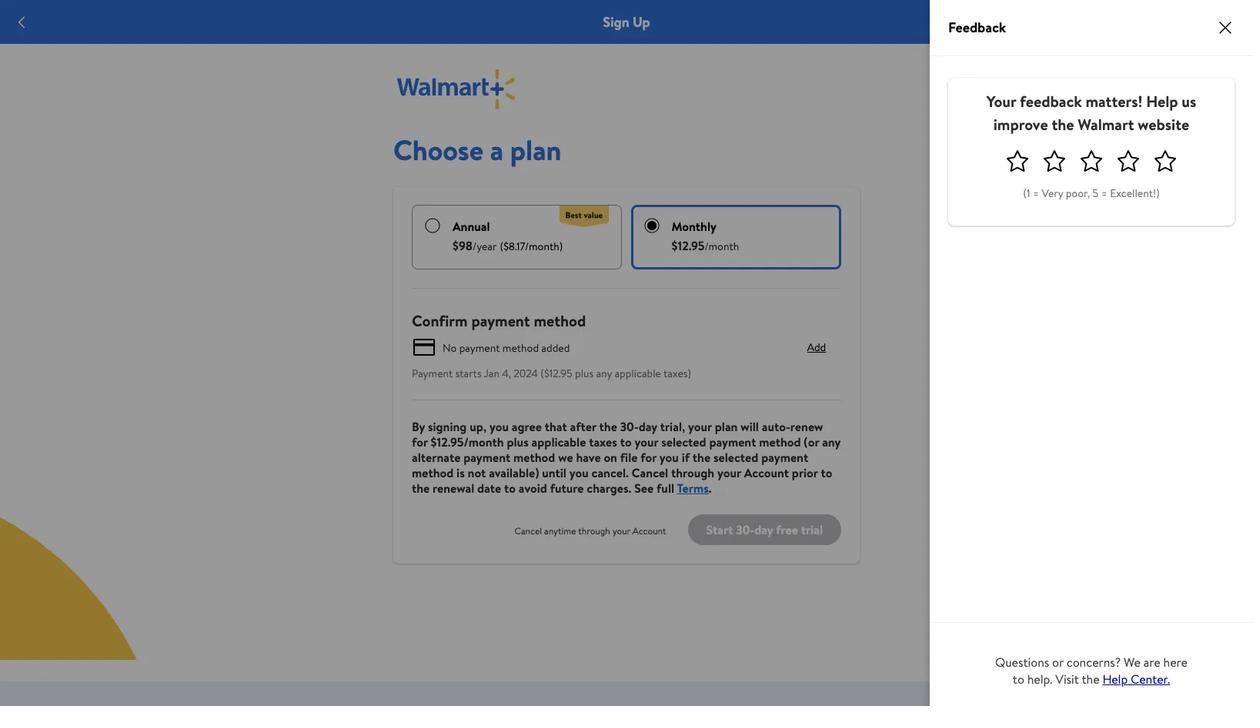 Task type: vqa. For each thing, say whether or not it's contained in the screenshot.
through in the By signing up, you agree that after the 30-day trial, your plan will auto-renew for $12.95/month plus applicable taxes to your selected payment method (or any alternate payment method we have on file for you if the selected payment method is not available) until you cancel. Cancel through your Account prior to the renewal date to avoid future charges. See full
yes



Task type: describe. For each thing, give the bounding box(es) containing it.
anytime
[[544, 524, 576, 537]]

up
[[633, 12, 650, 32]]

see
[[635, 480, 654, 497]]

add
[[808, 340, 826, 355]]

here
[[1164, 654, 1188, 671]]

2 = from the left
[[1102, 186, 1108, 201]]

1 horizontal spatial selected
[[714, 449, 759, 466]]

we
[[1124, 654, 1141, 671]]

alternate
[[412, 449, 461, 466]]

your right trial,
[[688, 418, 712, 435]]

will
[[741, 418, 759, 435]]

agree
[[512, 418, 542, 435]]

($12.95
[[541, 366, 573, 381]]

renewal
[[433, 480, 475, 497]]

feedback
[[949, 18, 1006, 37]]

payment up no payment method added
[[472, 310, 530, 331]]

plus inside by signing up, you agree that after the 30-day trial, your plan will auto-renew for $12.95/month plus applicable taxes to your selected payment method (or any alternate payment method we have on file for you if the selected payment method is not available) until you cancel. cancel through your account prior to the renewal date to avoid future charges. see full
[[507, 434, 529, 450]]

trial
[[801, 521, 823, 538]]

)
[[559, 239, 563, 254]]

terms link
[[677, 480, 709, 497]]

no
[[443, 340, 457, 355]]

available)
[[489, 464, 539, 481]]

cancel.
[[592, 464, 629, 481]]

add button
[[792, 335, 842, 360]]

future
[[550, 480, 584, 497]]

your
[[987, 91, 1017, 112]]

the right 'after'
[[600, 418, 617, 435]]

walmart+ logo image
[[393, 69, 519, 111]]

start 30-day free trial
[[707, 521, 823, 538]]

if
[[682, 449, 690, 466]]

by signing up, you agree that after the 30-day trial, your plan will auto-renew for $12.95/month plus applicable taxes to your selected payment method (or any alternate payment method we have on file for you if the selected payment method is not available) until you cancel. cancel through your account prior to the renewal date to avoid future charges. see full
[[412, 418, 841, 497]]

trial,
[[660, 418, 686, 435]]

jan
[[484, 366, 500, 381]]

$98
[[453, 237, 473, 254]]

terms
[[677, 480, 709, 497]]

or
[[1053, 654, 1064, 671]]

4,
[[502, 366, 511, 381]]

choose
[[393, 131, 484, 169]]

payment up date
[[464, 449, 511, 466]]

payment starts jan 4, 2024 ($12.95 plus any applicable taxes)
[[412, 366, 691, 381]]

none radio inside choose a plan group
[[425, 218, 440, 233]]

your feedback matters! help us improve the walmart website
[[987, 91, 1197, 135]]

back image
[[12, 13, 31, 31]]

30- inside button
[[736, 521, 755, 538]]

sign
[[603, 12, 630, 32]]

close panel image
[[1217, 18, 1235, 37]]

date
[[477, 480, 501, 497]]

prior
[[792, 464, 818, 481]]

confirm payment method
[[412, 310, 586, 331]]

feedback
[[1020, 91, 1082, 112]]

1 horizontal spatial you
[[570, 464, 589, 481]]

renew
[[791, 418, 823, 435]]

annual
[[453, 218, 490, 235]]

/month
[[705, 239, 739, 254]]

matters!
[[1086, 91, 1143, 112]]

choose a plan
[[393, 131, 562, 169]]

on
[[604, 449, 618, 466]]

center.
[[1131, 671, 1171, 688]]

any inside by signing up, you agree that after the 30-day trial, your plan will auto-renew for $12.95/month plus applicable taxes to your selected payment method (or any alternate payment method we have on file for you if the selected payment method is not available) until you cancel. cancel through your account prior to the renewal date to avoid future charges. see full
[[822, 434, 841, 450]]

payment
[[412, 366, 453, 381]]

applicable inside by signing up, you agree that after the 30-day trial, your plan will auto-renew for $12.95/month plus applicable taxes to your selected payment method (or any alternate payment method we have on file for you if the selected payment method is not available) until you cancel. cancel through your account prior to the renewal date to avoid future charges. see full
[[532, 434, 586, 450]]

taxes
[[589, 434, 617, 450]]

$8.17/month
[[504, 239, 559, 254]]

are
[[1144, 654, 1161, 671]]

help.
[[1028, 671, 1053, 688]]

0 vertical spatial plus
[[575, 366, 594, 381]]

monthly
[[672, 218, 717, 235]]

the inside questions or concerns? we are here to help. visit the
[[1082, 671, 1100, 688]]

added
[[542, 340, 570, 355]]

to inside questions or concerns? we are here to help. visit the
[[1013, 671, 1025, 688]]

$12.95
[[672, 237, 705, 254]]

start 30-day free trial button
[[688, 514, 842, 545]]

1 vertical spatial account
[[633, 524, 666, 537]]

visit
[[1056, 671, 1079, 688]]

that
[[545, 418, 567, 435]]

up,
[[470, 418, 487, 435]]

confirm
[[412, 310, 468, 331]]

method up 2024
[[503, 340, 539, 355]]

have
[[576, 449, 601, 466]]

(or
[[804, 434, 820, 450]]

taxes)
[[664, 366, 691, 381]]

1 vertical spatial through
[[578, 524, 610, 537]]

cancel anytime through your account
[[515, 524, 666, 537]]

1 vertical spatial help
[[1103, 671, 1128, 688]]

through inside by signing up, you agree that after the 30-day trial, your plan will auto-renew for $12.95/month plus applicable taxes to your selected payment method (or any alternate payment method we have on file for you if the selected payment method is not available) until you cancel. cancel through your account prior to the renewal date to avoid future charges. see full
[[671, 464, 715, 481]]

0 vertical spatial any
[[596, 366, 612, 381]]

walmart
[[1078, 114, 1135, 135]]

day inside by signing up, you agree that after the 30-day trial, your plan will auto-renew for $12.95/month plus applicable taxes to your selected payment method (or any alternate payment method we have on file for you if the selected payment method is not available) until you cancel. cancel through your account prior to the renewal date to avoid future charges. see full
[[639, 418, 657, 435]]

your left trial,
[[635, 434, 659, 450]]

concerns?
[[1067, 654, 1121, 671]]

the left 'renewal'
[[412, 480, 430, 497]]

/year
[[473, 239, 497, 254]]

your down charges.
[[613, 524, 631, 537]]



Task type: locate. For each thing, give the bounding box(es) containing it.
1 horizontal spatial =
[[1102, 186, 1108, 201]]

to left help.
[[1013, 671, 1025, 688]]

1 vertical spatial plus
[[507, 434, 529, 450]]

start
[[707, 521, 733, 538]]

monthly $12.95 /month
[[672, 218, 739, 254]]

none radio inside choose a plan group
[[644, 218, 660, 233]]

annual $98 /year ( $8.17/month )
[[453, 218, 563, 254]]

you right up,
[[490, 418, 509, 435]]

is
[[457, 464, 465, 481]]

any right the ($12.95
[[596, 366, 612, 381]]

help center. link
[[1103, 671, 1171, 688]]

help center.
[[1103, 671, 1171, 688]]

=
[[1033, 186, 1040, 201], [1102, 186, 1108, 201]]

the right visit
[[1082, 671, 1100, 688]]

your
[[688, 418, 712, 435], [635, 434, 659, 450], [718, 464, 741, 481], [613, 524, 631, 537]]

cancel
[[632, 464, 669, 481], [515, 524, 542, 537]]

selected up terms at the bottom
[[662, 434, 707, 450]]

(1 = very poor, 5 = excellent!)
[[1024, 186, 1160, 201]]

until
[[542, 464, 567, 481]]

help inside "your feedback matters! help us improve the walmart website"
[[1147, 91, 1179, 112]]

account down see
[[633, 524, 666, 537]]

plan inside by signing up, you agree that after the 30-day trial, your plan will auto-renew for $12.95/month plus applicable taxes to your selected payment method (or any alternate payment method we have on file for you if the selected payment method is not available) until you cancel. cancel through your account prior to the renewal date to avoid future charges. see full
[[715, 418, 738, 435]]

0 vertical spatial account
[[744, 464, 789, 481]]

applicable up the until
[[532, 434, 586, 450]]

day inside button
[[755, 521, 773, 538]]

plan
[[510, 131, 562, 169], [715, 418, 738, 435]]

0 vertical spatial 30-
[[620, 418, 639, 435]]

1 vertical spatial 30-
[[736, 521, 755, 538]]

0 horizontal spatial selected
[[662, 434, 707, 450]]

0 horizontal spatial applicable
[[532, 434, 586, 450]]

1 horizontal spatial plus
[[575, 366, 594, 381]]

the right if
[[693, 449, 711, 466]]

30- right start
[[736, 521, 755, 538]]

avoid
[[519, 480, 547, 497]]

best value plan image
[[560, 206, 609, 227]]

your right .
[[718, 464, 741, 481]]

selected
[[662, 434, 707, 450], [714, 449, 759, 466]]

.
[[709, 480, 712, 497]]

terms .
[[677, 480, 712, 497]]

1 horizontal spatial any
[[822, 434, 841, 450]]

cancel left if
[[632, 464, 669, 481]]

0 horizontal spatial day
[[639, 418, 657, 435]]

0 horizontal spatial through
[[578, 524, 610, 537]]

2024
[[514, 366, 538, 381]]

plus
[[575, 366, 594, 381], [507, 434, 529, 450]]

auto-
[[762, 418, 791, 435]]

0 vertical spatial applicable
[[615, 366, 661, 381]]

plan left will
[[715, 418, 738, 435]]

account left prior
[[744, 464, 789, 481]]

0 horizontal spatial plan
[[510, 131, 562, 169]]

1 vertical spatial day
[[755, 521, 773, 538]]

1 horizontal spatial for
[[641, 449, 657, 466]]

payment up starts
[[459, 340, 500, 355]]

file
[[620, 449, 638, 466]]

excellent!)
[[1111, 186, 1160, 201]]

1 horizontal spatial 30-
[[736, 521, 755, 538]]

account inside by signing up, you agree that after the 30-day trial, your plan will auto-renew for $12.95/month plus applicable taxes to your selected payment method (or any alternate payment method we have on file for you if the selected payment method is not available) until you cancel. cancel through your account prior to the renewal date to avoid future charges. see full
[[744, 464, 789, 481]]

1 horizontal spatial applicable
[[615, 366, 661, 381]]

questions or concerns? we are here to help. visit the
[[996, 654, 1188, 688]]

(
[[500, 239, 504, 254]]

a
[[490, 131, 504, 169]]

5
[[1093, 186, 1099, 201]]

1 horizontal spatial account
[[744, 464, 789, 481]]

30- right taxes
[[620, 418, 639, 435]]

method up added
[[534, 310, 586, 331]]

0 vertical spatial through
[[671, 464, 715, 481]]

starts
[[456, 366, 482, 381]]

improve
[[994, 114, 1048, 135]]

to right prior
[[821, 464, 833, 481]]

the down feedback
[[1052, 114, 1075, 135]]

plan right a
[[510, 131, 562, 169]]

1 horizontal spatial day
[[755, 521, 773, 538]]

charges.
[[587, 480, 632, 497]]

we
[[558, 449, 573, 466]]

you
[[490, 418, 509, 435], [660, 449, 679, 466], [570, 464, 589, 481]]

0 horizontal spatial you
[[490, 418, 509, 435]]

free
[[776, 521, 798, 538]]

0 horizontal spatial for
[[412, 434, 428, 450]]

0 vertical spatial cancel
[[632, 464, 669, 481]]

through
[[671, 464, 715, 481], [578, 524, 610, 537]]

0 horizontal spatial account
[[633, 524, 666, 537]]

by
[[412, 418, 425, 435]]

payment
[[472, 310, 530, 331], [459, 340, 500, 355], [709, 434, 756, 450], [464, 449, 511, 466], [762, 449, 809, 466]]

0 horizontal spatial =
[[1033, 186, 1040, 201]]

after
[[570, 418, 597, 435]]

method
[[534, 310, 586, 331], [503, 340, 539, 355], [759, 434, 801, 450], [514, 449, 555, 466], [412, 464, 454, 481]]

very
[[1042, 186, 1064, 201]]

to right date
[[504, 480, 516, 497]]

us
[[1182, 91, 1197, 112]]

1 vertical spatial applicable
[[532, 434, 586, 450]]

0 horizontal spatial help
[[1103, 671, 1128, 688]]

to
[[620, 434, 632, 450], [821, 464, 833, 481], [504, 480, 516, 497], [1013, 671, 1025, 688]]

signing
[[428, 418, 467, 435]]

website
[[1138, 114, 1190, 135]]

you left if
[[660, 449, 679, 466]]

0 horizontal spatial plus
[[507, 434, 529, 450]]

any right (or
[[822, 434, 841, 450]]

day left trial,
[[639, 418, 657, 435]]

1 horizontal spatial cancel
[[632, 464, 669, 481]]

0 horizontal spatial 30-
[[620, 418, 639, 435]]

= right (1
[[1033, 186, 1040, 201]]

$12.95/month
[[431, 434, 504, 450]]

1 vertical spatial cancel
[[515, 524, 542, 537]]

1 horizontal spatial plan
[[715, 418, 738, 435]]

selected down will
[[714, 449, 759, 466]]

method up avoid
[[514, 449, 555, 466]]

method left (or
[[759, 434, 801, 450]]

full
[[657, 480, 675, 497]]

to right on
[[620, 434, 632, 450]]

questions
[[996, 654, 1050, 671]]

0 vertical spatial day
[[639, 418, 657, 435]]

payment down auto-
[[762, 449, 809, 466]]

cancel left anytime
[[515, 524, 542, 537]]

you right the until
[[570, 464, 589, 481]]

1 vertical spatial plan
[[715, 418, 738, 435]]

applicable
[[615, 366, 661, 381], [532, 434, 586, 450]]

1 horizontal spatial through
[[671, 464, 715, 481]]

plus right the ($12.95
[[575, 366, 594, 381]]

the inside "your feedback matters! help us improve the walmart website"
[[1052, 114, 1075, 135]]

the
[[1052, 114, 1075, 135], [600, 418, 617, 435], [693, 449, 711, 466], [412, 480, 430, 497], [1082, 671, 1100, 688]]

no payment method added
[[443, 340, 570, 355]]

= right 5
[[1102, 186, 1108, 201]]

(1
[[1024, 186, 1031, 201]]

feedback dialog
[[930, 0, 1254, 706]]

account
[[744, 464, 789, 481], [633, 524, 666, 537]]

0 vertical spatial plan
[[510, 131, 562, 169]]

30- inside by signing up, you agree that after the 30-day trial, your plan will auto-renew for $12.95/month plus applicable taxes to your selected payment method (or any alternate payment method we have on file for you if the selected payment method is not available) until you cancel. cancel through your account prior to the renewal date to avoid future charges. see full
[[620, 418, 639, 435]]

for left signing
[[412, 434, 428, 450]]

0 horizontal spatial any
[[596, 366, 612, 381]]

0 vertical spatial help
[[1147, 91, 1179, 112]]

2 horizontal spatial you
[[660, 449, 679, 466]]

None radio
[[644, 218, 660, 233]]

cancel inside by signing up, you agree that after the 30-day trial, your plan will auto-renew for $12.95/month plus applicable taxes to your selected payment method (or any alternate payment method we have on file for you if the selected payment method is not available) until you cancel. cancel through your account prior to the renewal date to avoid future charges. see full
[[632, 464, 669, 481]]

payment left auto-
[[709, 434, 756, 450]]

0 horizontal spatial cancel
[[515, 524, 542, 537]]

not
[[468, 464, 486, 481]]

1 vertical spatial any
[[822, 434, 841, 450]]

1 = from the left
[[1033, 186, 1040, 201]]

choose a plan group
[[412, 205, 842, 270]]

1 horizontal spatial help
[[1147, 91, 1179, 112]]

day left "free"
[[755, 521, 773, 538]]

poor,
[[1066, 186, 1090, 201]]

plus up "available)"
[[507, 434, 529, 450]]

for right file
[[641, 449, 657, 466]]

None radio
[[425, 218, 440, 233]]

method left is
[[412, 464, 454, 481]]

sign up
[[603, 12, 650, 32]]

applicable left taxes)
[[615, 366, 661, 381]]

for
[[412, 434, 428, 450], [641, 449, 657, 466]]



